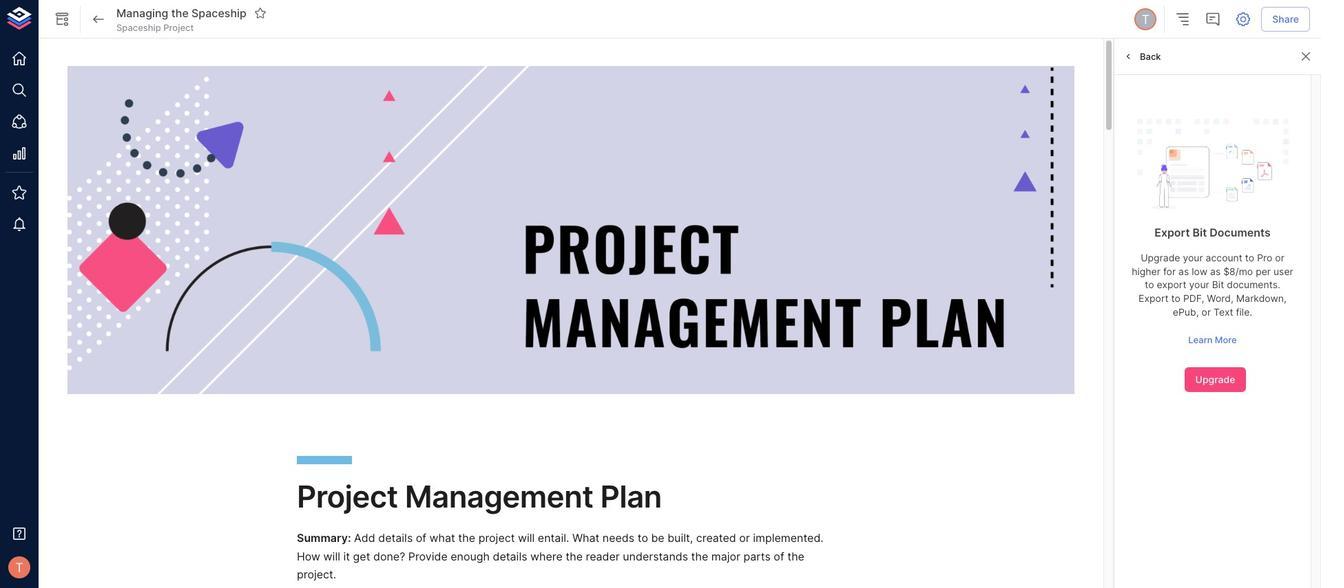 Task type: locate. For each thing, give the bounding box(es) containing it.
entail.
[[538, 532, 569, 546]]

0 horizontal spatial as
[[1179, 266, 1189, 277]]

implemented.
[[753, 532, 824, 546]]

project
[[163, 22, 194, 33], [297, 479, 398, 516]]

upgrade down learn more button
[[1195, 374, 1235, 386]]

pro
[[1257, 252, 1272, 264]]

0 horizontal spatial spaceship
[[116, 22, 161, 33]]

spaceship
[[192, 6, 247, 20], [116, 22, 161, 33]]

bit up word,
[[1212, 279, 1224, 291]]

0 horizontal spatial of
[[416, 532, 426, 546]]

1 vertical spatial bit
[[1212, 279, 1224, 291]]

2 vertical spatial or
[[739, 532, 750, 546]]

spaceship left "favorite" icon
[[192, 6, 247, 20]]

project up add
[[297, 479, 398, 516]]

t
[[1142, 12, 1150, 27], [15, 561, 23, 576]]

as
[[1179, 266, 1189, 277], [1210, 266, 1221, 277]]

upgrade
[[1141, 252, 1180, 264], [1195, 374, 1235, 386]]

to
[[1245, 252, 1254, 264], [1145, 279, 1154, 291], [1171, 293, 1181, 304], [638, 532, 648, 546]]

0 horizontal spatial will
[[323, 550, 340, 564]]

1 vertical spatial of
[[774, 550, 784, 564]]

to left the be
[[638, 532, 648, 546]]

your up low at the top
[[1183, 252, 1203, 264]]

project
[[478, 532, 515, 546]]

of up provide
[[416, 532, 426, 546]]

1 horizontal spatial upgrade
[[1195, 374, 1235, 386]]

your
[[1183, 252, 1203, 264], [1189, 279, 1209, 291]]

0 vertical spatial t
[[1142, 12, 1150, 27]]

details down the project
[[493, 550, 527, 564]]

share
[[1272, 13, 1299, 25]]

or up the user
[[1275, 252, 1284, 264]]

bit up account
[[1193, 226, 1207, 240]]

reader
[[586, 550, 620, 564]]

higher
[[1132, 266, 1161, 277]]

0 horizontal spatial t
[[15, 561, 23, 576]]

your down low at the top
[[1189, 279, 1209, 291]]

1 horizontal spatial project
[[297, 479, 398, 516]]

or up parts
[[739, 532, 750, 546]]

1 vertical spatial project
[[297, 479, 398, 516]]

per
[[1256, 266, 1271, 277]]

upgrade up for
[[1141, 252, 1180, 264]]

management
[[405, 479, 593, 516]]

major
[[711, 550, 740, 564]]

0 vertical spatial spaceship
[[192, 6, 247, 20]]

1 horizontal spatial t
[[1142, 12, 1150, 27]]

will left it
[[323, 550, 340, 564]]

details up done?
[[378, 532, 413, 546]]

1 vertical spatial t
[[15, 561, 23, 576]]

as right for
[[1179, 266, 1189, 277]]

or inside the 'add details of what the project will entail. what needs to be built, created or implemented. how will it get done? provide enough details where the reader understands the major parts of the project.'
[[739, 532, 750, 546]]

the down created at the bottom
[[691, 550, 708, 564]]

upgrade inside upgrade your account to pro or higher for as low as $8/mo per user to export your bit documents. export to pdf, word, markdown, epub, or text file.
[[1141, 252, 1180, 264]]

0 horizontal spatial upgrade
[[1141, 252, 1180, 264]]

managing the spaceship
[[116, 6, 247, 20]]

the down what
[[566, 550, 583, 564]]

upgrade inside upgrade button
[[1195, 374, 1235, 386]]

export inside upgrade your account to pro or higher for as low as $8/mo per user to export your bit documents. export to pdf, word, markdown, epub, or text file.
[[1139, 293, 1169, 304]]

t for bottommost 't' button
[[15, 561, 23, 576]]

add details of what the project will entail. what needs to be built, created or implemented. how will it get done? provide enough details where the reader understands the major parts of the project.
[[297, 532, 827, 582]]

1 vertical spatial details
[[493, 550, 527, 564]]

spaceship project
[[116, 22, 194, 33]]

add
[[354, 532, 375, 546]]

0 vertical spatial upgrade
[[1141, 252, 1180, 264]]

1 horizontal spatial as
[[1210, 266, 1221, 277]]

0 horizontal spatial t button
[[4, 553, 34, 583]]

spaceship project link
[[116, 21, 194, 34]]

export down export
[[1139, 293, 1169, 304]]

export up for
[[1155, 226, 1190, 240]]

of
[[416, 532, 426, 546], [774, 550, 784, 564]]

documents.
[[1227, 279, 1280, 291]]

1 vertical spatial upgrade
[[1195, 374, 1235, 386]]

0 horizontal spatial bit
[[1193, 226, 1207, 240]]

2 horizontal spatial or
[[1275, 252, 1284, 264]]

get
[[353, 550, 370, 564]]

for
[[1163, 266, 1176, 277]]

or
[[1275, 252, 1284, 264], [1202, 306, 1211, 318], [739, 532, 750, 546]]

0 vertical spatial details
[[378, 532, 413, 546]]

or left text
[[1202, 306, 1211, 318]]

1 horizontal spatial t button
[[1133, 6, 1159, 32]]

spaceship down managing
[[116, 22, 161, 33]]

1 as from the left
[[1179, 266, 1189, 277]]

how
[[297, 550, 320, 564]]

upgrade button
[[1184, 368, 1246, 393]]

1 horizontal spatial or
[[1202, 306, 1211, 318]]

bit
[[1193, 226, 1207, 240], [1212, 279, 1224, 291]]

project down managing the spaceship
[[163, 22, 194, 33]]

0 horizontal spatial or
[[739, 532, 750, 546]]

1 horizontal spatial details
[[493, 550, 527, 564]]

0 vertical spatial t button
[[1133, 6, 1159, 32]]

1 vertical spatial spaceship
[[116, 22, 161, 33]]

created
[[696, 532, 736, 546]]

export
[[1155, 226, 1190, 240], [1139, 293, 1169, 304]]

the
[[171, 6, 189, 20], [458, 532, 475, 546], [566, 550, 583, 564], [691, 550, 708, 564], [787, 550, 804, 564]]

plan
[[600, 479, 662, 516]]

t button
[[1133, 6, 1159, 32], [4, 553, 34, 583]]

learn more
[[1188, 335, 1237, 346]]

epub,
[[1173, 306, 1199, 318]]

file.
[[1236, 306, 1252, 318]]

details
[[378, 532, 413, 546], [493, 550, 527, 564]]

1 vertical spatial will
[[323, 550, 340, 564]]

will up where
[[518, 532, 535, 546]]

to left pro
[[1245, 252, 1254, 264]]

of down the implemented.
[[774, 550, 784, 564]]

the down the implemented.
[[787, 550, 804, 564]]

0 vertical spatial of
[[416, 532, 426, 546]]

go back image
[[90, 11, 107, 28]]

1 horizontal spatial bit
[[1212, 279, 1224, 291]]

it
[[343, 550, 350, 564]]

done?
[[373, 550, 405, 564]]

share button
[[1261, 7, 1310, 32]]

enough
[[451, 550, 490, 564]]

1 vertical spatial export
[[1139, 293, 1169, 304]]

what
[[430, 532, 455, 546]]

as right low at the top
[[1210, 266, 1221, 277]]

0 vertical spatial will
[[518, 532, 535, 546]]

will
[[518, 532, 535, 546], [323, 550, 340, 564]]

settings image
[[1235, 11, 1252, 28]]

0 vertical spatial project
[[163, 22, 194, 33]]

account
[[1206, 252, 1243, 264]]



Task type: describe. For each thing, give the bounding box(es) containing it.
to down export
[[1171, 293, 1181, 304]]

managing
[[116, 6, 168, 20]]

to down higher
[[1145, 279, 1154, 291]]

back button
[[1120, 46, 1164, 67]]

t for the right 't' button
[[1142, 12, 1150, 27]]

to inside the 'add details of what the project will entail. what needs to be built, created or implemented. how will it get done? provide enough details where the reader understands the major parts of the project.'
[[638, 532, 648, 546]]

export bit documents
[[1155, 226, 1271, 240]]

1 horizontal spatial of
[[774, 550, 784, 564]]

0 horizontal spatial project
[[163, 22, 194, 33]]

word,
[[1207, 293, 1234, 304]]

where
[[530, 550, 563, 564]]

0 vertical spatial export
[[1155, 226, 1190, 240]]

upgrade your account to pro or higher for as low as $8/mo per user to export your bit documents. export to pdf, word, markdown, epub, or text file.
[[1132, 252, 1293, 318]]

0 horizontal spatial details
[[378, 532, 413, 546]]

1 vertical spatial or
[[1202, 306, 1211, 318]]

more
[[1215, 335, 1237, 346]]

pdf,
[[1183, 293, 1204, 304]]

built,
[[668, 532, 693, 546]]

low
[[1192, 266, 1207, 277]]

0 vertical spatial bit
[[1193, 226, 1207, 240]]

summary:
[[297, 532, 351, 546]]

1 horizontal spatial spaceship
[[192, 6, 247, 20]]

$8/mo
[[1223, 266, 1253, 277]]

2 as from the left
[[1210, 266, 1221, 277]]

text
[[1214, 306, 1233, 318]]

be
[[651, 532, 664, 546]]

upgrade for upgrade
[[1195, 374, 1235, 386]]

favorite image
[[254, 7, 266, 19]]

what
[[572, 532, 600, 546]]

learn
[[1188, 335, 1213, 346]]

1 vertical spatial t button
[[4, 553, 34, 583]]

0 vertical spatial or
[[1275, 252, 1284, 264]]

bit inside upgrade your account to pro or higher for as low as $8/mo per user to export your bit documents. export to pdf, word, markdown, epub, or text file.
[[1212, 279, 1224, 291]]

1 vertical spatial your
[[1189, 279, 1209, 291]]

show wiki image
[[54, 11, 70, 28]]

table of contents image
[[1175, 11, 1191, 28]]

parts
[[744, 550, 771, 564]]

comments image
[[1205, 11, 1221, 28]]

upgrade for upgrade your account to pro or higher for as low as $8/mo per user to export your bit documents. export to pdf, word, markdown, epub, or text file.
[[1141, 252, 1180, 264]]

markdown,
[[1236, 293, 1287, 304]]

1 horizontal spatial will
[[518, 532, 535, 546]]

learn more button
[[1185, 330, 1240, 351]]

the up spaceship project
[[171, 6, 189, 20]]

project.
[[297, 568, 336, 582]]

provide
[[408, 550, 448, 564]]

documents
[[1210, 226, 1271, 240]]

needs
[[603, 532, 634, 546]]

understands
[[623, 550, 688, 564]]

back
[[1140, 51, 1161, 62]]

0 vertical spatial your
[[1183, 252, 1203, 264]]

user
[[1274, 266, 1293, 277]]

the up enough
[[458, 532, 475, 546]]

project management plan
[[297, 479, 662, 516]]

export
[[1157, 279, 1187, 291]]



Task type: vqa. For each thing, say whether or not it's contained in the screenshot.
More button
no



